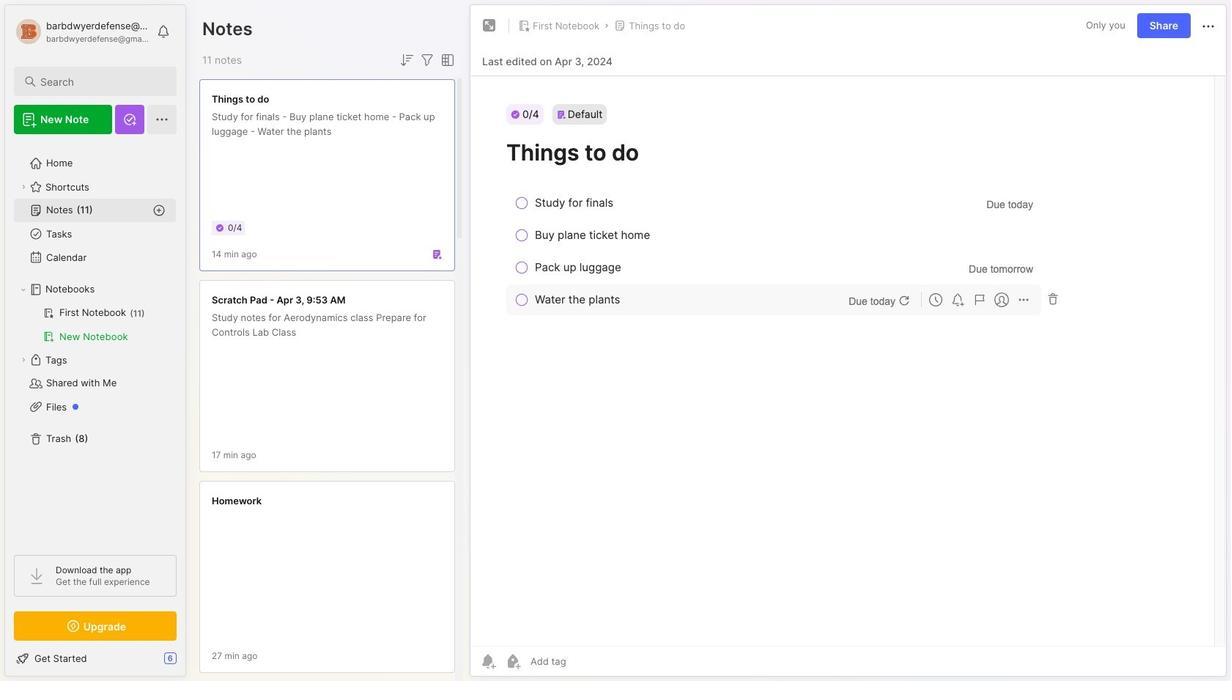 Task type: vqa. For each thing, say whether or not it's contained in the screenshot.
Expand Notebooks 'ICON'
yes



Task type: locate. For each thing, give the bounding box(es) containing it.
expand tags image
[[19, 356, 28, 364]]

expand notebooks image
[[19, 285, 28, 294]]

main element
[[0, 0, 191, 681]]

expand note image
[[481, 17, 499, 34]]

tree
[[5, 143, 185, 542]]

None search field
[[40, 73, 163, 90]]

More actions field
[[1200, 16, 1218, 35]]

View options field
[[436, 51, 457, 69]]

none search field inside main element
[[40, 73, 163, 90]]

group inside tree
[[14, 301, 176, 348]]

Help and Learning task checklist field
[[5, 647, 185, 670]]

group
[[14, 301, 176, 348]]



Task type: describe. For each thing, give the bounding box(es) containing it.
click to collapse image
[[185, 654, 196, 672]]

Add tag field
[[529, 655, 640, 668]]

Search text field
[[40, 75, 163, 89]]

add filters image
[[419, 51, 436, 69]]

tree inside main element
[[5, 143, 185, 542]]

Sort options field
[[398, 51, 416, 69]]

add tag image
[[504, 652, 522, 670]]

Add filters field
[[419, 51, 436, 69]]

more actions image
[[1200, 17, 1218, 35]]

add a reminder image
[[479, 652, 497, 670]]

Account field
[[14, 17, 150, 46]]

Note Editor text field
[[471, 76, 1227, 646]]

note window element
[[470, 4, 1227, 680]]



